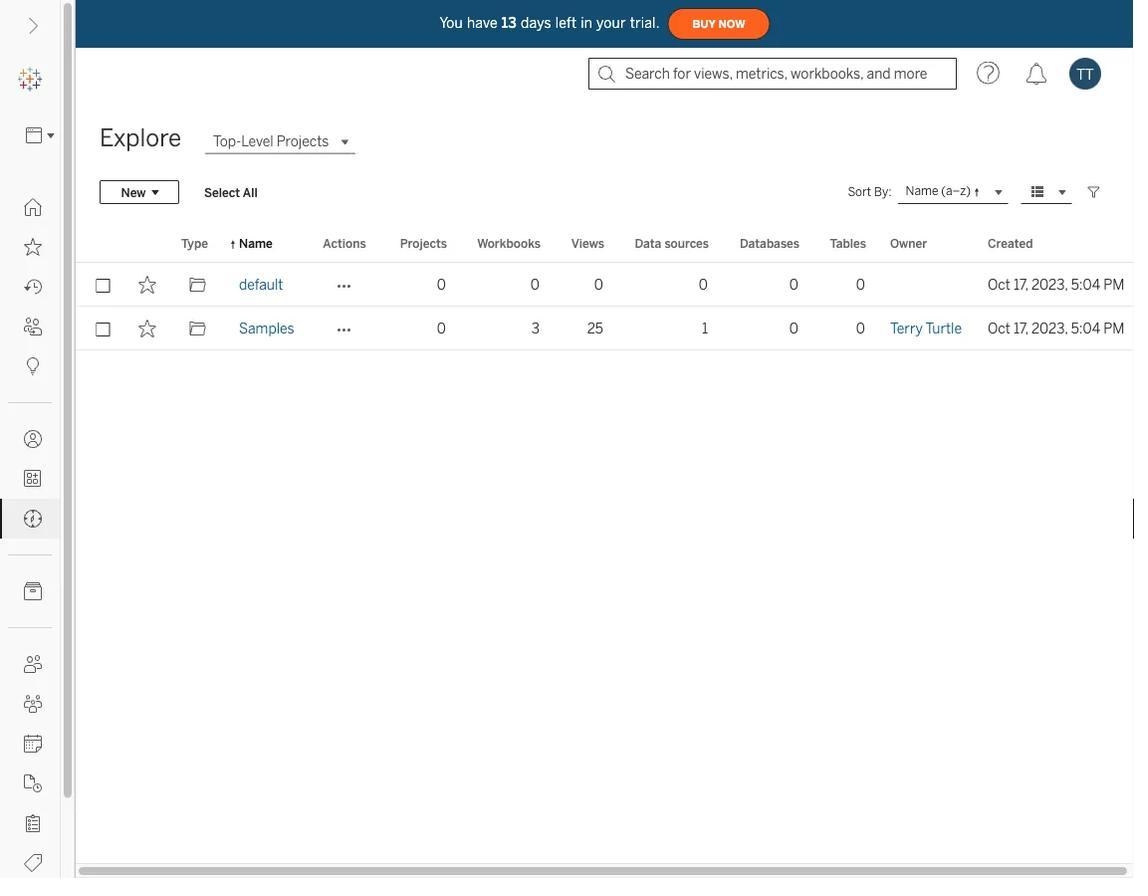 Task type: locate. For each thing, give the bounding box(es) containing it.
grid
[[76, 225, 1135, 879]]

2 oct from the top
[[988, 320, 1011, 337]]

0 vertical spatial oct
[[988, 276, 1011, 293]]

1 vertical spatial oct
[[988, 320, 1011, 337]]

2 project image from the top
[[189, 320, 207, 338]]

1 row from the top
[[76, 263, 1135, 307]]

2 oct 17, 2023, 5:04 pm from the top
[[988, 320, 1125, 337]]

name inside name (a–z) popup button
[[906, 184, 939, 198]]

1 horizontal spatial name
[[906, 184, 939, 198]]

1 vertical spatial pm
[[1104, 320, 1125, 337]]

17,
[[1014, 276, 1029, 293], [1014, 320, 1029, 337]]

oct
[[988, 276, 1011, 293], [988, 320, 1011, 337]]

row group containing default
[[76, 263, 1135, 351]]

17, down created
[[1014, 276, 1029, 293]]

25
[[587, 320, 604, 337]]

days
[[521, 15, 552, 31]]

your
[[597, 15, 626, 31]]

buy
[[693, 18, 716, 30]]

0 horizontal spatial name
[[239, 236, 273, 251]]

0 vertical spatial oct 17, 2023, 5:04 pm
[[988, 276, 1125, 293]]

1 17, from the top
[[1014, 276, 1029, 293]]

name
[[906, 184, 939, 198], [239, 236, 273, 251]]

row up 25
[[76, 263, 1135, 307]]

0 vertical spatial project image
[[189, 276, 207, 294]]

pm
[[1104, 276, 1125, 293], [1104, 320, 1125, 337]]

project image left samples link
[[189, 320, 207, 338]]

2 2023, from the top
[[1032, 320, 1068, 337]]

you have 13 days left in your trial.
[[440, 15, 660, 31]]

owner
[[891, 236, 928, 251]]

1 oct from the top
[[988, 276, 1011, 293]]

1 vertical spatial 17,
[[1014, 320, 1029, 337]]

workbooks
[[477, 236, 541, 251]]

all
[[243, 185, 258, 199]]

2 row from the top
[[76, 307, 1135, 351]]

0 vertical spatial pm
[[1104, 276, 1125, 293]]

oct 17, 2023, 5:04 pm
[[988, 276, 1125, 293], [988, 320, 1125, 337]]

row down the views
[[76, 307, 1135, 351]]

name for name
[[239, 236, 273, 251]]

grid containing default
[[76, 225, 1135, 879]]

17, right turtle
[[1014, 320, 1029, 337]]

2 5:04 from the top
[[1072, 320, 1101, 337]]

1 5:04 from the top
[[1072, 276, 1101, 293]]

1 project image from the top
[[189, 276, 207, 294]]

projects right "actions"
[[400, 236, 447, 251]]

buy now button
[[668, 8, 771, 40]]

0 vertical spatial 17,
[[1014, 276, 1029, 293]]

name (a–z)
[[906, 184, 971, 198]]

explore
[[100, 124, 181, 152]]

views
[[572, 236, 605, 251]]

cell
[[879, 263, 976, 307]]

1
[[702, 320, 708, 337]]

pm for 0
[[1104, 276, 1125, 293]]

5:04 for 0
[[1072, 276, 1101, 293]]

2023, for 1
[[1032, 320, 1068, 337]]

name left (a–z)
[[906, 184, 939, 198]]

list view image
[[1029, 183, 1047, 201]]

2023,
[[1032, 276, 1068, 293], [1032, 320, 1068, 337]]

projects right level
[[277, 133, 329, 150]]

1 vertical spatial project image
[[189, 320, 207, 338]]

0 vertical spatial projects
[[277, 133, 329, 150]]

now
[[719, 18, 746, 30]]

default
[[239, 276, 283, 293]]

1 vertical spatial 2023,
[[1032, 320, 1068, 337]]

samples
[[239, 320, 295, 337]]

top-level projects button
[[205, 130, 355, 154]]

terry turtle link
[[891, 307, 962, 351]]

0 vertical spatial name
[[906, 184, 939, 198]]

row
[[76, 263, 1135, 307], [76, 307, 1135, 351]]

0 vertical spatial 5:04
[[1072, 276, 1101, 293]]

databases
[[740, 236, 800, 251]]

row group
[[76, 263, 1135, 351]]

0 vertical spatial 2023,
[[1032, 276, 1068, 293]]

oct right turtle
[[988, 320, 1011, 337]]

projects
[[277, 133, 329, 150], [400, 236, 447, 251]]

select
[[204, 185, 240, 199]]

2 pm from the top
[[1104, 320, 1125, 337]]

0 horizontal spatial projects
[[277, 133, 329, 150]]

1 oct 17, 2023, 5:04 pm from the top
[[988, 276, 1125, 293]]

1 vertical spatial name
[[239, 236, 273, 251]]

oct down created
[[988, 276, 1011, 293]]

name for name (a–z)
[[906, 184, 939, 198]]

project image
[[189, 276, 207, 294], [189, 320, 207, 338]]

1 horizontal spatial projects
[[400, 236, 447, 251]]

1 vertical spatial 5:04
[[1072, 320, 1101, 337]]

17, for 1
[[1014, 320, 1029, 337]]

project image down 'type' on the left top
[[189, 276, 207, 294]]

terry
[[891, 320, 923, 337]]

level
[[241, 133, 274, 150]]

select all
[[204, 185, 258, 199]]

1 vertical spatial oct 17, 2023, 5:04 pm
[[988, 320, 1125, 337]]

type
[[181, 236, 208, 251]]

name up default
[[239, 236, 273, 251]]

top-level projects
[[213, 133, 329, 150]]

5:04
[[1072, 276, 1101, 293], [1072, 320, 1101, 337]]

row containing samples
[[76, 307, 1135, 351]]

1 pm from the top
[[1104, 276, 1125, 293]]

you
[[440, 15, 463, 31]]

1 vertical spatial projects
[[400, 236, 447, 251]]

sources
[[665, 236, 709, 251]]

0
[[437, 276, 446, 293], [531, 276, 540, 293], [595, 276, 604, 293], [699, 276, 708, 293], [790, 276, 799, 293], [857, 276, 866, 293], [437, 320, 446, 337], [790, 320, 799, 337], [857, 320, 866, 337]]

2 17, from the top
[[1014, 320, 1029, 337]]

1 2023, from the top
[[1032, 276, 1068, 293]]



Task type: describe. For each thing, give the bounding box(es) containing it.
tables
[[830, 236, 867, 251]]

actions
[[323, 236, 366, 251]]

project image for default
[[189, 276, 207, 294]]

sort by:
[[848, 185, 892, 199]]

oct for 1
[[988, 320, 1011, 337]]

main navigation. press the up and down arrow keys to access links. element
[[0, 187, 60, 879]]

trial.
[[630, 15, 660, 31]]

select all button
[[191, 180, 271, 204]]

default link
[[239, 263, 283, 307]]

3
[[532, 320, 540, 337]]

cell inside row group
[[879, 263, 976, 307]]

2023, for 0
[[1032, 276, 1068, 293]]

13
[[502, 15, 517, 31]]

oct 17, 2023, 5:04 pm for 1
[[988, 320, 1125, 337]]

have
[[467, 15, 498, 31]]

samples link
[[239, 307, 295, 351]]

left
[[556, 15, 577, 31]]

new button
[[100, 180, 179, 204]]

pm for 1
[[1104, 320, 1125, 337]]

sort
[[848, 185, 872, 199]]

turtle
[[926, 320, 962, 337]]

terry turtle
[[891, 320, 962, 337]]

5:04 for 1
[[1072, 320, 1101, 337]]

oct for 0
[[988, 276, 1011, 293]]

projects inside popup button
[[277, 133, 329, 150]]

(a–z)
[[942, 184, 971, 198]]

17, for 0
[[1014, 276, 1029, 293]]

new
[[121, 185, 146, 199]]

by:
[[874, 185, 892, 199]]

data
[[635, 236, 662, 251]]

project image for samples
[[189, 320, 207, 338]]

buy now
[[693, 18, 746, 30]]

created
[[988, 236, 1034, 251]]

in
[[581, 15, 593, 31]]

navigation panel element
[[0, 60, 61, 879]]

Search for views, metrics, workbooks, and more text field
[[589, 58, 957, 90]]

row containing default
[[76, 263, 1135, 307]]

oct 17, 2023, 5:04 pm for 0
[[988, 276, 1125, 293]]

name (a–z) button
[[898, 180, 1009, 204]]

top-
[[213, 133, 241, 150]]

data sources
[[635, 236, 709, 251]]



Task type: vqa. For each thing, say whether or not it's contained in the screenshot.
to within tabs hidden don't allow people to navigate between views in this workbook.
no



